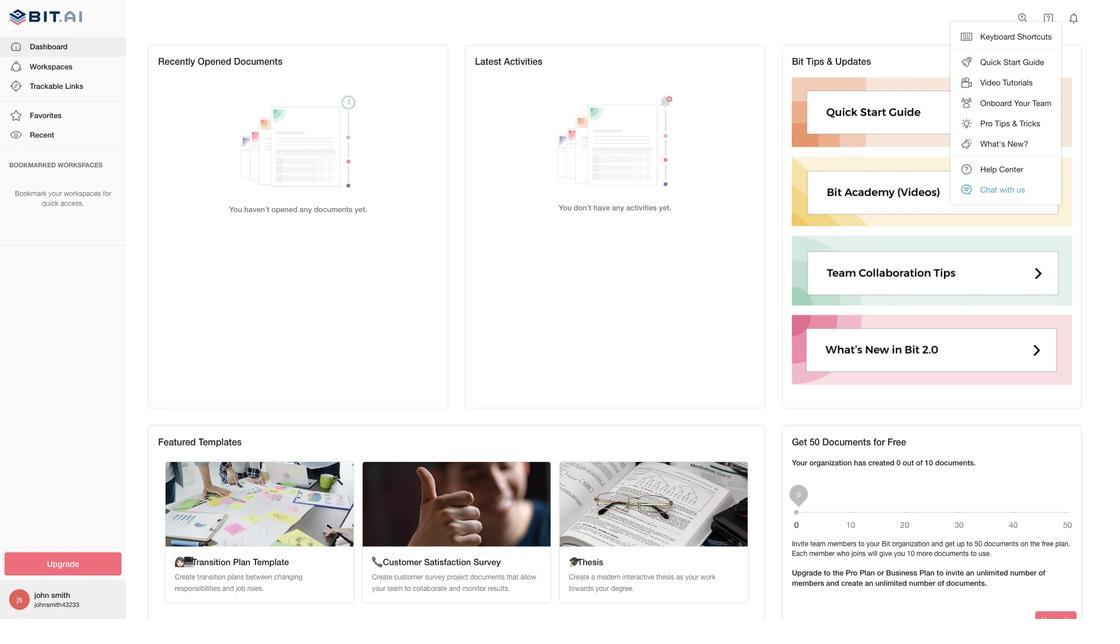 Task type: vqa. For each thing, say whether or not it's contained in the screenshot.
Plan
yes



Task type: locate. For each thing, give the bounding box(es) containing it.
onboard your team button
[[951, 93, 1062, 113]]

of right out
[[917, 458, 924, 467]]

documents. down invite
[[947, 579, 988, 588]]

an
[[967, 568, 975, 577], [866, 579, 874, 588]]

0
[[897, 458, 901, 467]]

0 horizontal spatial for
[[103, 190, 111, 198]]

1 horizontal spatial you
[[559, 203, 572, 212]]

50 right "get"
[[810, 436, 820, 447]]

1 horizontal spatial &
[[1013, 119, 1018, 128]]

any right the have
[[612, 203, 625, 212]]

0 vertical spatial documents
[[234, 56, 283, 67]]

pro up create
[[846, 568, 858, 577]]

team
[[811, 540, 826, 548], [388, 584, 403, 592]]

templates
[[199, 436, 242, 447]]

1 vertical spatial &
[[1013, 119, 1018, 128]]

for left 'free'
[[874, 436, 886, 447]]

chat
[[981, 185, 998, 194]]

1 horizontal spatial bit
[[883, 540, 891, 548]]

0 horizontal spatial yet.
[[355, 205, 367, 214]]

survey
[[474, 557, 501, 567]]

survey
[[425, 573, 446, 581]]

access.
[[61, 199, 84, 207]]

transition
[[197, 573, 226, 581]]

0 horizontal spatial the
[[833, 568, 844, 577]]

upgrade up smith
[[47, 559, 79, 569]]

to
[[859, 540, 865, 548], [967, 540, 973, 548], [971, 550, 978, 558], [824, 568, 831, 577], [937, 568, 944, 577], [405, 584, 411, 592]]

1 horizontal spatial an
[[967, 568, 975, 577]]

0 vertical spatial pro
[[981, 119, 993, 128]]

1 vertical spatial organization
[[893, 540, 930, 548]]

1 horizontal spatial create
[[372, 573, 393, 581]]

0 vertical spatial documents.
[[936, 458, 977, 467]]

tips
[[807, 56, 825, 67], [996, 119, 1011, 128]]

invite
[[793, 540, 809, 548]]

organization up you at right
[[893, 540, 930, 548]]

your up quick
[[48, 190, 62, 198]]

get
[[793, 436, 808, 447]]

yet.
[[659, 203, 672, 212], [355, 205, 367, 214]]

and inside invite team members to your bit organization and get up to 50 documents on the free plan. each member who joins will give you 10 more documents to use.
[[932, 540, 944, 548]]

0 horizontal spatial of
[[917, 458, 924, 467]]

you left haven't
[[230, 205, 242, 214]]

1 vertical spatial an
[[866, 579, 874, 588]]

bit up the 'give'
[[883, 540, 891, 548]]

what's
[[981, 139, 1006, 148]]

get 50 documents for free
[[793, 436, 907, 447]]

upgrade inside button
[[47, 559, 79, 569]]

to up 'joins'
[[859, 540, 865, 548]]

& for tricks
[[1013, 119, 1018, 128]]

has
[[855, 458, 867, 467]]

0 horizontal spatial create
[[175, 573, 195, 581]]

1 vertical spatial team
[[388, 584, 403, 592]]

updates
[[836, 56, 872, 67]]

help center
[[981, 165, 1024, 174]]

0 vertical spatial for
[[103, 190, 111, 198]]

1 horizontal spatial 50
[[975, 540, 983, 548]]

documents up 'has'
[[823, 436, 872, 447]]

0 vertical spatial your
[[1015, 98, 1031, 108]]

team up 'member'
[[811, 540, 826, 548]]

0 horizontal spatial any
[[300, 205, 312, 214]]

you
[[559, 203, 572, 212], [230, 205, 242, 214]]

tutorials
[[1004, 78, 1034, 87]]

0 vertical spatial team
[[811, 540, 826, 548]]

degree.
[[611, 584, 635, 592]]

free
[[1043, 540, 1054, 548]]

yet. for latest activities
[[659, 203, 672, 212]]

to right 'up'
[[967, 540, 973, 548]]

1 horizontal spatial members
[[828, 540, 857, 548]]

your down "📞"
[[372, 584, 386, 592]]

any
[[612, 203, 625, 212], [300, 205, 312, 214]]

upgrade inside upgrade to the pro plan or business plan to invite an unlimited number of members and create an unlimited number of documents.
[[793, 568, 822, 577]]

0 horizontal spatial members
[[793, 579, 825, 588]]

1 vertical spatial bit
[[883, 540, 891, 548]]

of down invite team members to your bit organization and get up to 50 documents on the free plan. each member who joins will give you 10 more documents to use.
[[938, 579, 945, 588]]

0 horizontal spatial unlimited
[[876, 579, 908, 588]]

on
[[1021, 540, 1029, 548]]

yet. for recently opened documents
[[355, 205, 367, 214]]

0 vertical spatial of
[[917, 458, 924, 467]]

dashboard button
[[0, 37, 126, 57]]

activities
[[627, 203, 657, 212]]

job
[[236, 584, 246, 592]]

& for updates
[[827, 56, 833, 67]]

0 vertical spatial 50
[[810, 436, 820, 447]]

or
[[878, 568, 885, 577]]

tips for bit
[[807, 56, 825, 67]]

bookmarked workspaces
[[9, 161, 103, 169]]

opened
[[198, 56, 232, 67]]

1 vertical spatial the
[[833, 568, 844, 577]]

you for activities
[[559, 203, 572, 212]]

the right on
[[1031, 540, 1041, 548]]

workspaces
[[30, 62, 72, 71]]

bit left updates
[[793, 56, 804, 67]]

plans
[[228, 573, 244, 581]]

will
[[868, 550, 878, 558]]

0 vertical spatial 10
[[926, 458, 934, 467]]

create
[[175, 573, 195, 581], [372, 573, 393, 581], [569, 573, 590, 581]]

1 vertical spatial 50
[[975, 540, 983, 548]]

you haven't opened any documents yet.
[[230, 205, 367, 214]]

documents
[[234, 56, 283, 67], [823, 436, 872, 447]]

create down "📞"
[[372, 573, 393, 581]]

onboard your team
[[981, 98, 1052, 108]]

number down on
[[1011, 568, 1037, 577]]

unlimited down the use.
[[977, 568, 1009, 577]]

1 horizontal spatial for
[[874, 436, 886, 447]]

tips inside button
[[996, 119, 1011, 128]]

1 horizontal spatial your
[[1015, 98, 1031, 108]]

keyboard shortcuts
[[981, 32, 1053, 41]]

50 up the use.
[[975, 540, 983, 548]]

and inside upgrade to the pro plan or business plan to invite an unlimited number of members and create an unlimited number of documents.
[[827, 579, 840, 588]]

number down business
[[910, 579, 936, 588]]

to down customer
[[405, 584, 411, 592]]

0 vertical spatial members
[[828, 540, 857, 548]]

an right create
[[866, 579, 874, 588]]

0 vertical spatial tips
[[807, 56, 825, 67]]

unlimited down business
[[876, 579, 908, 588]]

1 horizontal spatial organization
[[893, 540, 930, 548]]

1 horizontal spatial plan
[[860, 568, 876, 577]]

1 vertical spatial pro
[[846, 568, 858, 577]]

0 horizontal spatial organization
[[810, 458, 853, 467]]

1 vertical spatial your
[[793, 458, 808, 467]]

1 vertical spatial 10
[[908, 550, 915, 558]]

1 vertical spatial for
[[874, 436, 886, 447]]

your down "get"
[[793, 458, 808, 467]]

keyboard shortcuts button
[[951, 26, 1062, 47]]

0 vertical spatial bit
[[793, 56, 804, 67]]

and down project
[[449, 584, 461, 592]]

members up who
[[828, 540, 857, 548]]

plan down more
[[920, 568, 935, 577]]

plan
[[233, 557, 251, 567], [860, 568, 876, 577], [920, 568, 935, 577]]

upgrade down each
[[793, 568, 822, 577]]

0 horizontal spatial 50
[[810, 436, 820, 447]]

plan up plans in the left bottom of the page
[[233, 557, 251, 567]]

opened
[[272, 205, 298, 214]]

member
[[810, 550, 835, 558]]

for inside bookmark your workspaces for quick access.
[[103, 190, 111, 198]]

👩🏻💻transition plan template image
[[166, 462, 354, 547]]

and inside create customer survey project documents that allow your team to collaborate and monitor results.
[[449, 584, 461, 592]]

chat with us
[[981, 185, 1026, 194]]

invite
[[946, 568, 965, 577]]

1 horizontal spatial the
[[1031, 540, 1041, 548]]

50
[[810, 436, 820, 447], [975, 540, 983, 548]]

favorites
[[30, 111, 62, 120]]

1 vertical spatial documents.
[[947, 579, 988, 588]]

0 vertical spatial &
[[827, 56, 833, 67]]

documents down 'survey'
[[471, 573, 505, 581]]

10 inside invite team members to your bit organization and get up to 50 documents on the free plan. each member who joins will give you 10 more documents to use.
[[908, 550, 915, 558]]

pro up "what's"
[[981, 119, 993, 128]]

joins
[[852, 550, 866, 558]]

0 horizontal spatial &
[[827, 56, 833, 67]]

for right workspaces
[[103, 190, 111, 198]]

10 right out
[[926, 458, 934, 467]]

0 vertical spatial the
[[1031, 540, 1041, 548]]

create for 📞
[[372, 573, 393, 581]]

an right invite
[[967, 568, 975, 577]]

johnsmith43233
[[34, 601, 79, 609]]

and left the get
[[932, 540, 944, 548]]

modern
[[597, 573, 621, 581]]

1 vertical spatial documents
[[823, 436, 872, 447]]

any right "opened"
[[300, 205, 312, 214]]

of down free
[[1039, 568, 1046, 577]]

members down each
[[793, 579, 825, 588]]

documents inside create customer survey project documents that allow your team to collaborate and monitor results.
[[471, 573, 505, 581]]

3 create from the left
[[569, 573, 590, 581]]

documents right opened at the top left of the page
[[234, 56, 283, 67]]

0 horizontal spatial an
[[866, 579, 874, 588]]

between
[[246, 573, 273, 581]]

team down customer
[[388, 584, 403, 592]]

0 horizontal spatial 10
[[908, 550, 915, 558]]

plan left the or
[[860, 568, 876, 577]]

1 horizontal spatial pro
[[981, 119, 993, 128]]

created
[[869, 458, 895, 467]]

🎓thesis
[[569, 557, 604, 567]]

🎓thesis image
[[560, 462, 748, 547]]

0 horizontal spatial pro
[[846, 568, 858, 577]]

1 vertical spatial number
[[910, 579, 936, 588]]

organization down the get 50 documents for free
[[810, 458, 853, 467]]

work
[[701, 573, 716, 581]]

0 horizontal spatial you
[[230, 205, 242, 214]]

a
[[592, 573, 595, 581]]

your up will
[[867, 540, 881, 548]]

plan.
[[1056, 540, 1071, 548]]

1 vertical spatial of
[[1039, 568, 1046, 577]]

1 horizontal spatial team
[[811, 540, 826, 548]]

2 horizontal spatial of
[[1039, 568, 1046, 577]]

dashboard
[[30, 42, 68, 51]]

tips left updates
[[807, 56, 825, 67]]

10 right you at right
[[908, 550, 915, 558]]

tips up what's new?
[[996, 119, 1011, 128]]

you don't have any activities yet.
[[559, 203, 672, 212]]

0 horizontal spatial tips
[[807, 56, 825, 67]]

0 horizontal spatial upgrade
[[47, 559, 79, 569]]

1 horizontal spatial of
[[938, 579, 945, 588]]

roles.
[[248, 584, 264, 592]]

2 horizontal spatial create
[[569, 573, 590, 581]]

0 vertical spatial number
[[1011, 568, 1037, 577]]

bit inside invite team members to your bit organization and get up to 50 documents on the free plan. each member who joins will give you 10 more documents to use.
[[883, 540, 891, 548]]

1 create from the left
[[175, 573, 195, 581]]

1 horizontal spatial tips
[[996, 119, 1011, 128]]

1 horizontal spatial unlimited
[[977, 568, 1009, 577]]

& left the tricks
[[1013, 119, 1018, 128]]

documents. right out
[[936, 458, 977, 467]]

1 horizontal spatial yet.
[[659, 203, 672, 212]]

you left don't
[[559, 203, 572, 212]]

1 horizontal spatial documents
[[823, 436, 872, 447]]

latest activities
[[475, 56, 543, 67]]

0 vertical spatial an
[[967, 568, 975, 577]]

1 vertical spatial members
[[793, 579, 825, 588]]

& left updates
[[827, 56, 833, 67]]

2 vertical spatial of
[[938, 579, 945, 588]]

1 vertical spatial tips
[[996, 119, 1011, 128]]

organization
[[810, 458, 853, 467], [893, 540, 930, 548]]

create up responsibilities on the left bottom of page
[[175, 573, 195, 581]]

1 horizontal spatial upgrade
[[793, 568, 822, 577]]

create up towards
[[569, 573, 590, 581]]

10
[[926, 458, 934, 467], [908, 550, 915, 558]]

team inside invite team members to your bit organization and get up to 50 documents on the free plan. each member who joins will give you 10 more documents to use.
[[811, 540, 826, 548]]

2 create from the left
[[372, 573, 393, 581]]

guide
[[1024, 57, 1045, 67]]

0 vertical spatial organization
[[810, 458, 853, 467]]

0 horizontal spatial number
[[910, 579, 936, 588]]

chat with us button
[[951, 180, 1062, 200]]

& inside "pro tips & tricks" button
[[1013, 119, 1018, 128]]

project
[[447, 573, 469, 581]]

your left team
[[1015, 98, 1031, 108]]

workspaces
[[58, 161, 103, 169]]

&
[[827, 56, 833, 67], [1013, 119, 1018, 128]]

tips for pro
[[996, 119, 1011, 128]]

and left job
[[223, 584, 234, 592]]

onboard
[[981, 98, 1013, 108]]

and left create
[[827, 579, 840, 588]]

1 horizontal spatial any
[[612, 203, 625, 212]]

the up create
[[833, 568, 844, 577]]

0 horizontal spatial team
[[388, 584, 403, 592]]

0 horizontal spatial documents
[[234, 56, 283, 67]]

pro tips & tricks
[[981, 119, 1041, 128]]

create inside create transition plans between changing responsibilities and job roles.
[[175, 573, 195, 581]]

monitor
[[463, 584, 486, 592]]

create inside create customer survey project documents that allow your team to collaborate and monitor results.
[[372, 573, 393, 581]]

documents
[[314, 205, 353, 214], [985, 540, 1020, 548], [935, 550, 969, 558], [471, 573, 505, 581]]



Task type: describe. For each thing, give the bounding box(es) containing it.
workspaces button
[[0, 57, 126, 76]]

recently
[[158, 56, 195, 67]]

0 horizontal spatial your
[[793, 458, 808, 467]]

👩🏻💻transition
[[175, 557, 231, 567]]

documents for opened
[[234, 56, 283, 67]]

recently opened documents
[[158, 56, 283, 67]]

your inside onboard your team button
[[1015, 98, 1031, 108]]

help
[[981, 165, 998, 174]]

satisfaction
[[424, 557, 471, 567]]

allow
[[521, 573, 537, 581]]

members inside invite team members to your bit organization and get up to 50 documents on the free plan. each member who joins will give you 10 more documents to use.
[[828, 540, 857, 548]]

workspaces
[[64, 190, 101, 198]]

activities
[[504, 56, 543, 67]]

50 inside invite team members to your bit organization and get up to 50 documents on the free plan. each member who joins will give you 10 more documents to use.
[[975, 540, 983, 548]]

documents right "opened"
[[314, 205, 353, 214]]

what's new? button
[[951, 134, 1062, 154]]

your organization has created 0 out of 10 documents.
[[793, 458, 977, 467]]

that
[[507, 573, 519, 581]]

pro inside button
[[981, 119, 993, 128]]

to inside create customer survey project documents that allow your team to collaborate and monitor results.
[[405, 584, 411, 592]]

your inside bookmark your workspaces for quick access.
[[48, 190, 62, 198]]

your right as
[[686, 573, 699, 581]]

👩🏻💻transition plan template
[[175, 557, 289, 567]]

the inside upgrade to the pro plan or business plan to invite an unlimited number of members and create an unlimited number of documents.
[[833, 568, 844, 577]]

the inside invite team members to your bit organization and get up to 50 documents on the free plan. each member who joins will give you 10 more documents to use.
[[1031, 540, 1041, 548]]

📞 customer satisfaction survey image
[[363, 462, 551, 547]]

more
[[917, 550, 933, 558]]

your inside invite team members to your bit organization and get up to 50 documents on the free plan. each member who joins will give you 10 more documents to use.
[[867, 540, 881, 548]]

give
[[880, 550, 893, 558]]

to left invite
[[937, 568, 944, 577]]

pro inside upgrade to the pro plan or business plan to invite an unlimited number of members and create an unlimited number of documents.
[[846, 568, 858, 577]]

collaborate
[[413, 584, 447, 592]]

team inside create customer survey project documents that allow your team to collaborate and monitor results.
[[388, 584, 403, 592]]

bit tips & updates
[[793, 56, 872, 67]]

for for workspaces
[[103, 190, 111, 198]]

featured templates
[[158, 436, 242, 447]]

for for documents
[[874, 436, 886, 447]]

don't
[[574, 203, 592, 212]]

center
[[1000, 165, 1024, 174]]

customer
[[395, 573, 423, 581]]

trackable links
[[30, 81, 83, 90]]

1 vertical spatial unlimited
[[876, 579, 908, 588]]

upgrade for upgrade
[[47, 559, 79, 569]]

as
[[677, 573, 684, 581]]

members inside upgrade to the pro plan or business plan to invite an unlimited number of members and create an unlimited number of documents.
[[793, 579, 825, 588]]

featured
[[158, 436, 196, 447]]

documents down the get
[[935, 550, 969, 558]]

upgrade to the pro plan or business plan to invite an unlimited number of members and create an unlimited number of documents.
[[793, 568, 1046, 588]]

towards
[[569, 584, 594, 592]]

smith
[[51, 591, 70, 600]]

new?
[[1008, 139, 1029, 148]]

recent
[[30, 130, 54, 139]]

template
[[253, 557, 289, 567]]

out
[[903, 458, 915, 467]]

haven't
[[244, 205, 270, 214]]

results.
[[488, 584, 510, 592]]

js
[[17, 595, 22, 604]]

0 vertical spatial unlimited
[[977, 568, 1009, 577]]

trackable
[[30, 81, 63, 90]]

any for recently opened documents
[[300, 205, 312, 214]]

tricks
[[1020, 119, 1041, 128]]

team
[[1033, 98, 1052, 108]]

thesis
[[657, 573, 675, 581]]

favorites button
[[0, 106, 126, 125]]

quick start guide
[[981, 57, 1045, 67]]

trackable links button
[[0, 76, 126, 96]]

create inside create a modern interactive thesis as your work towards your degree.
[[569, 573, 590, 581]]

documents up the use.
[[985, 540, 1020, 548]]

0 horizontal spatial bit
[[793, 56, 804, 67]]

get
[[946, 540, 956, 548]]

create
[[842, 579, 864, 588]]

customer
[[383, 557, 422, 567]]

1 horizontal spatial number
[[1011, 568, 1037, 577]]

up
[[958, 540, 965, 548]]

upgrade button
[[5, 552, 122, 576]]

organization inside invite team members to your bit organization and get up to 50 documents on the free plan. each member who joins will give you 10 more documents to use.
[[893, 540, 930, 548]]

2 horizontal spatial plan
[[920, 568, 935, 577]]

upgrade for upgrade to the pro plan or business plan to invite an unlimited number of members and create an unlimited number of documents.
[[793, 568, 822, 577]]

0 horizontal spatial plan
[[233, 557, 251, 567]]

create transition plans between changing responsibilities and job roles.
[[175, 573, 303, 592]]

and inside create transition plans between changing responsibilities and job roles.
[[223, 584, 234, 592]]

your down modern
[[596, 584, 610, 592]]

video tutorials
[[981, 78, 1034, 87]]

have
[[594, 203, 610, 212]]

use.
[[979, 550, 992, 558]]

each
[[793, 550, 808, 558]]

what's new?
[[981, 139, 1029, 148]]

john smith johnsmith43233
[[34, 591, 79, 609]]

bookmark
[[15, 190, 47, 198]]

📞
[[372, 557, 381, 567]]

us
[[1018, 185, 1026, 194]]

video
[[981, 78, 1001, 87]]

create for 👩🏻💻transition
[[175, 573, 195, 581]]

who
[[837, 550, 850, 558]]

invite team members to your bit organization and get up to 50 documents on the free plan. each member who joins will give you 10 more documents to use.
[[793, 540, 1071, 558]]

to left the use.
[[971, 550, 978, 558]]

recent button
[[0, 125, 126, 145]]

links
[[65, 81, 83, 90]]

with
[[1000, 185, 1015, 194]]

1 horizontal spatial 10
[[926, 458, 934, 467]]

interactive
[[623, 573, 655, 581]]

bookmark your workspaces for quick access.
[[15, 190, 111, 207]]

any for latest activities
[[612, 203, 625, 212]]

create customer survey project documents that allow your team to collaborate and monitor results.
[[372, 573, 537, 592]]

help center button
[[951, 159, 1062, 180]]

documents for 50
[[823, 436, 872, 447]]

you for opened
[[230, 205, 242, 214]]

documents. inside upgrade to the pro plan or business plan to invite an unlimited number of members and create an unlimited number of documents.
[[947, 579, 988, 588]]

your inside create customer survey project documents that allow your team to collaborate and monitor results.
[[372, 584, 386, 592]]

to down 'member'
[[824, 568, 831, 577]]

video tutorials button
[[951, 72, 1062, 93]]

create a modern interactive thesis as your work towards your degree.
[[569, 573, 716, 592]]

business
[[887, 568, 918, 577]]



